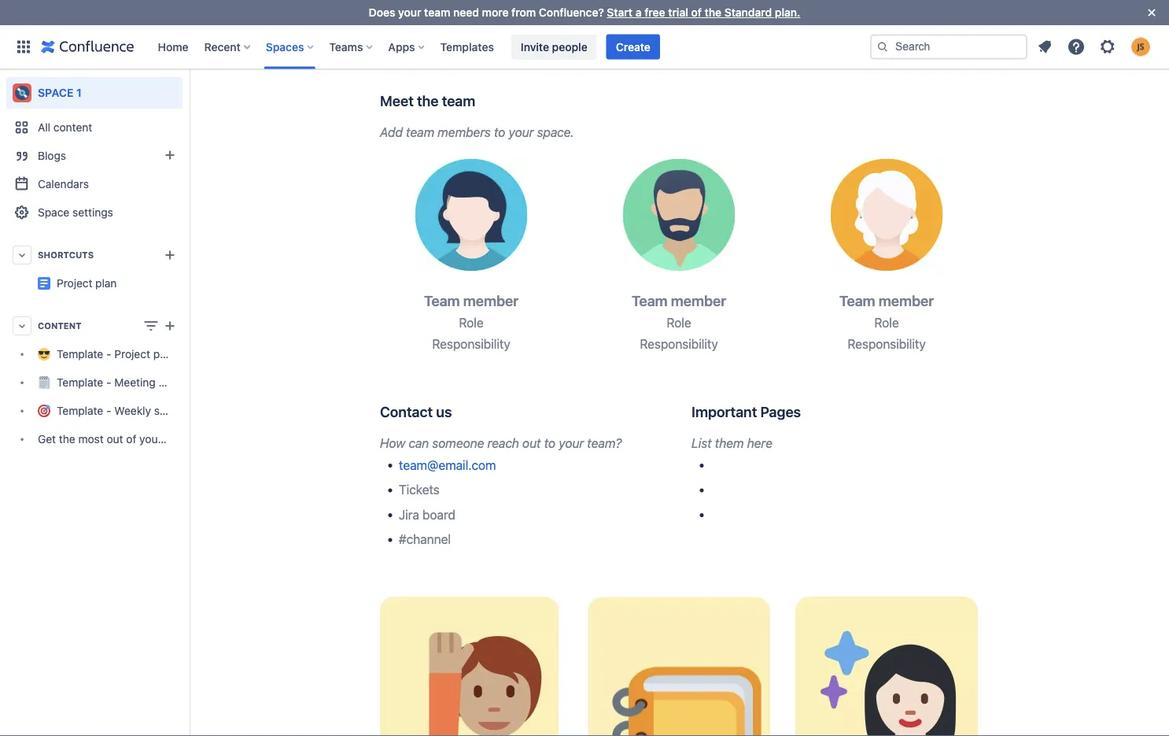 Task type: vqa. For each thing, say whether or not it's contained in the screenshot.
bottom Edit
no



Task type: locate. For each thing, give the bounding box(es) containing it.
1 horizontal spatial member
[[671, 292, 727, 309]]

0 horizontal spatial the
[[59, 433, 75, 446]]

3 - from the top
[[106, 404, 111, 417]]

meeting
[[114, 376, 156, 389]]

space
[[38, 206, 69, 219]]

meet
[[380, 92, 414, 109]]

plan.
[[775, 6, 801, 19]]

notes
[[159, 376, 187, 389]]

2 role from the left
[[667, 315, 692, 330]]

- inside 'link'
[[106, 348, 111, 360]]

- left weekly
[[106, 404, 111, 417]]

1 horizontal spatial out
[[523, 436, 541, 451]]

0 vertical spatial the
[[705, 6, 722, 19]]

jira
[[399, 507, 420, 522]]

1 role responsibility from the left
[[432, 315, 511, 351]]

1 horizontal spatial the
[[417, 92, 439, 109]]

collapse sidebar image
[[172, 77, 206, 109]]

1 responsibility from the left
[[432, 336, 511, 351]]

0 horizontal spatial is
[[413, 43, 422, 58]]

team
[[424, 6, 451, 19], [442, 92, 476, 109], [406, 124, 435, 139], [165, 433, 190, 446]]

- inside "link"
[[106, 376, 111, 389]]

contact
[[380, 404, 433, 420]]

shortcuts
[[38, 250, 94, 260]]

template - meeting notes link
[[6, 368, 187, 397]]

add shortcut image
[[161, 246, 179, 264]]

what
[[380, 43, 410, 58], [547, 43, 577, 58]]

1 horizontal spatial team
[[632, 292, 668, 309]]

is down the does your team need more from confluence? start a free trial of the standard plan.
[[580, 43, 589, 58]]

1
[[76, 86, 82, 99]]

project plan link up change view icon
[[6, 269, 243, 298]]

2 horizontal spatial role
[[875, 315, 899, 330]]

contact us
[[380, 404, 452, 420]]

0 horizontal spatial project plan
[[57, 277, 117, 290]]

out
[[107, 433, 123, 446], [523, 436, 541, 451]]

0 horizontal spatial role responsibility
[[432, 315, 511, 351]]

the for get the most out of your team space
[[59, 433, 75, 446]]

mission and vision
[[380, 11, 501, 28]]

role responsibility
[[432, 315, 511, 351], [640, 315, 718, 351], [848, 315, 926, 351]]

your right does
[[398, 6, 422, 19]]

report
[[188, 404, 220, 417]]

template inside 'link'
[[57, 348, 103, 360]]

3 team from the left
[[840, 292, 876, 309]]

what down mission
[[380, 43, 410, 58]]

template down "content" dropdown button
[[57, 348, 103, 360]]

1 team from the left
[[424, 292, 460, 309]]

2 vertical spatial the
[[59, 433, 75, 446]]

2 horizontal spatial plan
[[222, 270, 243, 283]]

1 horizontal spatial is
[[580, 43, 589, 58]]

the right get
[[59, 433, 75, 446]]

copy image
[[474, 91, 493, 110], [517, 291, 536, 310], [725, 291, 744, 310], [933, 291, 952, 310], [451, 402, 469, 421]]

2 horizontal spatial team member
[[840, 292, 934, 309]]

your down template - weekly status report
[[139, 433, 162, 446]]

3 template from the top
[[57, 404, 103, 417]]

1 role from the left
[[459, 315, 484, 330]]

important pages
[[692, 404, 801, 420]]

1 horizontal spatial project
[[114, 348, 150, 360]]

1 vertical spatial template
[[57, 376, 103, 389]]

mission?
[[494, 43, 543, 58]]

0 horizontal spatial team member
[[424, 292, 519, 309]]

0 horizontal spatial out
[[107, 433, 123, 446]]

your left space.
[[509, 124, 534, 139]]

them
[[715, 436, 744, 451]]

2 role responsibility from the left
[[640, 315, 718, 351]]

start a free trial of the standard plan. link
[[607, 6, 801, 19]]

space 1 link
[[6, 77, 183, 109]]

1 vertical spatial -
[[106, 376, 111, 389]]

1 horizontal spatial responsibility
[[640, 336, 718, 351]]

the
[[705, 6, 722, 19], [417, 92, 439, 109], [59, 433, 75, 446]]

- for weekly
[[106, 404, 111, 417]]

- up "template - meeting notes" "link"
[[106, 348, 111, 360]]

your down mission and vision
[[426, 43, 451, 58]]

2 horizontal spatial project
[[183, 270, 219, 283]]

0 horizontal spatial role
[[459, 315, 484, 330]]

vision
[[462, 11, 501, 28]]

content
[[53, 121, 92, 134]]

what down confluence?
[[547, 43, 577, 58]]

1 horizontal spatial of
[[692, 6, 702, 19]]

2 horizontal spatial role responsibility
[[848, 315, 926, 351]]

0 horizontal spatial to
[[494, 124, 506, 139]]

template - project plan image
[[38, 277, 50, 290]]

2 template from the top
[[57, 376, 103, 389]]

tree
[[6, 340, 224, 453]]

board
[[423, 507, 456, 522]]

your right people
[[592, 43, 617, 58]]

banner
[[0, 25, 1170, 69]]

out right reach
[[523, 436, 541, 451]]

global element
[[9, 25, 867, 69]]

create a page image
[[161, 316, 179, 335]]

list them here
[[692, 436, 773, 451]]

3 team member from the left
[[840, 292, 934, 309]]

member
[[463, 292, 519, 309], [671, 292, 727, 309], [879, 292, 934, 309]]

1 vertical spatial of
[[126, 433, 137, 446]]

1 horizontal spatial role responsibility
[[640, 315, 718, 351]]

team down status
[[165, 433, 190, 446]]

status
[[154, 404, 185, 417]]

0 vertical spatial of
[[692, 6, 702, 19]]

close image
[[1143, 3, 1162, 22]]

1 horizontal spatial to
[[544, 436, 556, 451]]

1 horizontal spatial what
[[547, 43, 577, 58]]

to right members
[[494, 124, 506, 139]]

space
[[38, 86, 74, 99]]

the right meet
[[417, 92, 439, 109]]

of right trial
[[692, 6, 702, 19]]

template up the most
[[57, 404, 103, 417]]

2 vertical spatial template
[[57, 404, 103, 417]]

#channel
[[399, 532, 451, 547]]

0 horizontal spatial of
[[126, 433, 137, 446]]

us
[[436, 404, 452, 420]]

2 responsibility from the left
[[640, 336, 718, 351]]

copy image
[[800, 402, 819, 421]]

0 horizontal spatial responsibility
[[432, 336, 511, 351]]

- left 'meeting'
[[106, 376, 111, 389]]

responsibility
[[432, 336, 511, 351], [640, 336, 718, 351], [848, 336, 926, 351]]

someone
[[432, 436, 484, 451]]

team
[[424, 292, 460, 309], [632, 292, 668, 309], [840, 292, 876, 309]]

is
[[413, 43, 422, 58], [580, 43, 589, 58]]

0 horizontal spatial what
[[380, 43, 410, 58]]

your
[[398, 6, 422, 19], [426, 43, 451, 58], [592, 43, 617, 58], [509, 124, 534, 139], [139, 433, 162, 446], [559, 436, 584, 451]]

invite people
[[521, 40, 588, 53]]

add team members to your space.
[[380, 124, 575, 139]]

0 vertical spatial -
[[106, 348, 111, 360]]

template
[[57, 348, 103, 360], [57, 376, 103, 389], [57, 404, 103, 417]]

1 template from the top
[[57, 348, 103, 360]]

is down mission
[[413, 43, 422, 58]]

0 horizontal spatial plan
[[95, 277, 117, 290]]

people
[[552, 40, 588, 53]]

appswitcher icon image
[[14, 37, 33, 56]]

2 horizontal spatial member
[[879, 292, 934, 309]]

blogs
[[38, 149, 66, 162]]

and
[[434, 11, 459, 28]]

2 member from the left
[[671, 292, 727, 309]]

shortcuts button
[[6, 241, 183, 269]]

0 horizontal spatial team
[[424, 292, 460, 309]]

get
[[38, 433, 56, 446]]

confluence image
[[41, 37, 134, 56], [41, 37, 134, 56]]

how
[[380, 436, 406, 451]]

get the most out of your team space link
[[6, 425, 224, 453]]

1 - from the top
[[106, 348, 111, 360]]

out right the most
[[107, 433, 123, 446]]

get the most out of your team space
[[38, 433, 224, 446]]

blogs link
[[6, 142, 183, 170]]

here
[[747, 436, 773, 451]]

a
[[636, 6, 642, 19]]

0 horizontal spatial member
[[463, 292, 519, 309]]

create
[[616, 40, 651, 53]]

template down template - project plan 'link'
[[57, 376, 103, 389]]

-
[[106, 348, 111, 360], [106, 376, 111, 389], [106, 404, 111, 417]]

members
[[438, 124, 491, 139]]

of down weekly
[[126, 433, 137, 446]]

team?
[[587, 436, 622, 451]]

apps button
[[384, 34, 431, 59]]

0 vertical spatial to
[[494, 124, 506, 139]]

tree containing template - project plan
[[6, 340, 224, 453]]

template inside "link"
[[57, 376, 103, 389]]

1 horizontal spatial team member
[[632, 292, 727, 309]]

2 horizontal spatial responsibility
[[848, 336, 926, 351]]

0 vertical spatial template
[[57, 348, 103, 360]]

2 vertical spatial -
[[106, 404, 111, 417]]

to right reach
[[544, 436, 556, 451]]

more
[[482, 6, 509, 19]]

1 horizontal spatial role
[[667, 315, 692, 330]]

2 what from the left
[[547, 43, 577, 58]]

project plan
[[183, 270, 243, 283], [57, 277, 117, 290]]

1 horizontal spatial plan
[[153, 348, 175, 360]]

role
[[459, 315, 484, 330], [667, 315, 692, 330], [875, 315, 899, 330]]

3 member from the left
[[879, 292, 934, 309]]

settings
[[72, 206, 113, 219]]

2 is from the left
[[580, 43, 589, 58]]

recent button
[[200, 34, 256, 59]]

1 horizontal spatial project plan
[[183, 270, 243, 283]]

the right trial
[[705, 6, 722, 19]]

1 vertical spatial the
[[417, 92, 439, 109]]

2 horizontal spatial team
[[840, 292, 876, 309]]

tickets
[[399, 482, 440, 497]]

2 - from the top
[[106, 376, 111, 389]]



Task type: describe. For each thing, give the bounding box(es) containing it.
template - meeting notes
[[57, 376, 187, 389]]

templates
[[440, 40, 494, 53]]

team's
[[454, 43, 491, 58]]

how can someone reach out to your team?
[[380, 436, 622, 451]]

template - project plan
[[57, 348, 175, 360]]

teams button
[[325, 34, 379, 59]]

space.
[[537, 124, 575, 139]]

templates link
[[436, 34, 499, 59]]

3 role from the left
[[875, 315, 899, 330]]

template - project plan link
[[6, 340, 183, 368]]

spaces
[[266, 40, 304, 53]]

most
[[78, 433, 104, 446]]

space settings link
[[6, 198, 183, 227]]

your profile and preferences image
[[1132, 37, 1151, 56]]

from
[[512, 6, 536, 19]]

invite people button
[[512, 34, 597, 59]]

mission
[[380, 11, 431, 28]]

teams
[[329, 40, 363, 53]]

vision?
[[620, 43, 659, 58]]

notification icon image
[[1036, 37, 1055, 56]]

2 horizontal spatial the
[[705, 6, 722, 19]]

template for template - project plan
[[57, 348, 103, 360]]

out inside the space element
[[107, 433, 123, 446]]

confluence?
[[539, 6, 604, 19]]

team inside tree
[[165, 433, 190, 446]]

1 member from the left
[[463, 292, 519, 309]]

change view image
[[142, 316, 161, 335]]

template - weekly status report link
[[6, 397, 220, 425]]

- for meeting
[[106, 376, 111, 389]]

list
[[692, 436, 712, 451]]

space element
[[0, 69, 243, 736]]

create link
[[607, 34, 660, 59]]

standard
[[725, 6, 772, 19]]

start
[[607, 6, 633, 19]]

help icon image
[[1067, 37, 1086, 56]]

1 team member from the left
[[424, 292, 519, 309]]

team@email.com link
[[399, 457, 496, 472]]

- for project
[[106, 348, 111, 360]]

calendars link
[[6, 170, 183, 198]]

does your team need more from confluence? start a free trial of the standard plan.
[[369, 6, 801, 19]]

template - weekly status report
[[57, 404, 220, 417]]

trial
[[669, 6, 689, 19]]

plan inside 'link'
[[153, 348, 175, 360]]

team left "need"
[[424, 6, 451, 19]]

all content
[[38, 121, 92, 134]]

create a blog image
[[161, 146, 179, 165]]

content
[[38, 321, 81, 331]]

calendars
[[38, 178, 89, 190]]

can
[[409, 436, 429, 451]]

tree inside the space element
[[6, 340, 224, 453]]

search image
[[877, 41, 890, 53]]

1 vertical spatial to
[[544, 436, 556, 451]]

3 responsibility from the left
[[848, 336, 926, 351]]

2 team member from the left
[[632, 292, 727, 309]]

space
[[193, 433, 224, 446]]

pages
[[761, 404, 801, 420]]

apps
[[388, 40, 415, 53]]

of inside get the most out of your team space link
[[126, 433, 137, 446]]

your left team?
[[559, 436, 584, 451]]

does
[[369, 6, 396, 19]]

team right add
[[406, 124, 435, 139]]

home
[[158, 40, 189, 53]]

meet the team
[[380, 92, 476, 109]]

1 what from the left
[[380, 43, 410, 58]]

your inside the space element
[[139, 433, 162, 446]]

team@email.com
[[399, 457, 496, 472]]

template for template - meeting notes
[[57, 376, 103, 389]]

home link
[[153, 34, 193, 59]]

space 1
[[38, 86, 82, 99]]

space settings
[[38, 206, 113, 219]]

important
[[692, 404, 757, 420]]

banner containing home
[[0, 25, 1170, 69]]

team up members
[[442, 92, 476, 109]]

3 role responsibility from the left
[[848, 315, 926, 351]]

recent
[[204, 40, 241, 53]]

spaces button
[[261, 34, 320, 59]]

free
[[645, 6, 666, 19]]

1 is from the left
[[413, 43, 422, 58]]

all
[[38, 121, 50, 134]]

0 horizontal spatial project
[[57, 277, 92, 290]]

Search field
[[871, 34, 1028, 59]]

what is your team's mission? what is your vision?
[[380, 43, 659, 58]]

invite
[[521, 40, 549, 53]]

the for meet the team
[[417, 92, 439, 109]]

project plan link down shortcuts dropdown button
[[57, 277, 117, 290]]

weekly
[[114, 404, 151, 417]]

settings icon image
[[1099, 37, 1118, 56]]

add
[[380, 124, 403, 139]]

content button
[[6, 312, 183, 340]]

2 team from the left
[[632, 292, 668, 309]]

jira board
[[399, 507, 456, 522]]

reach
[[488, 436, 519, 451]]

project inside 'link'
[[114, 348, 150, 360]]

template for template - weekly status report
[[57, 404, 103, 417]]

all content link
[[6, 113, 183, 142]]

need
[[453, 6, 479, 19]]



